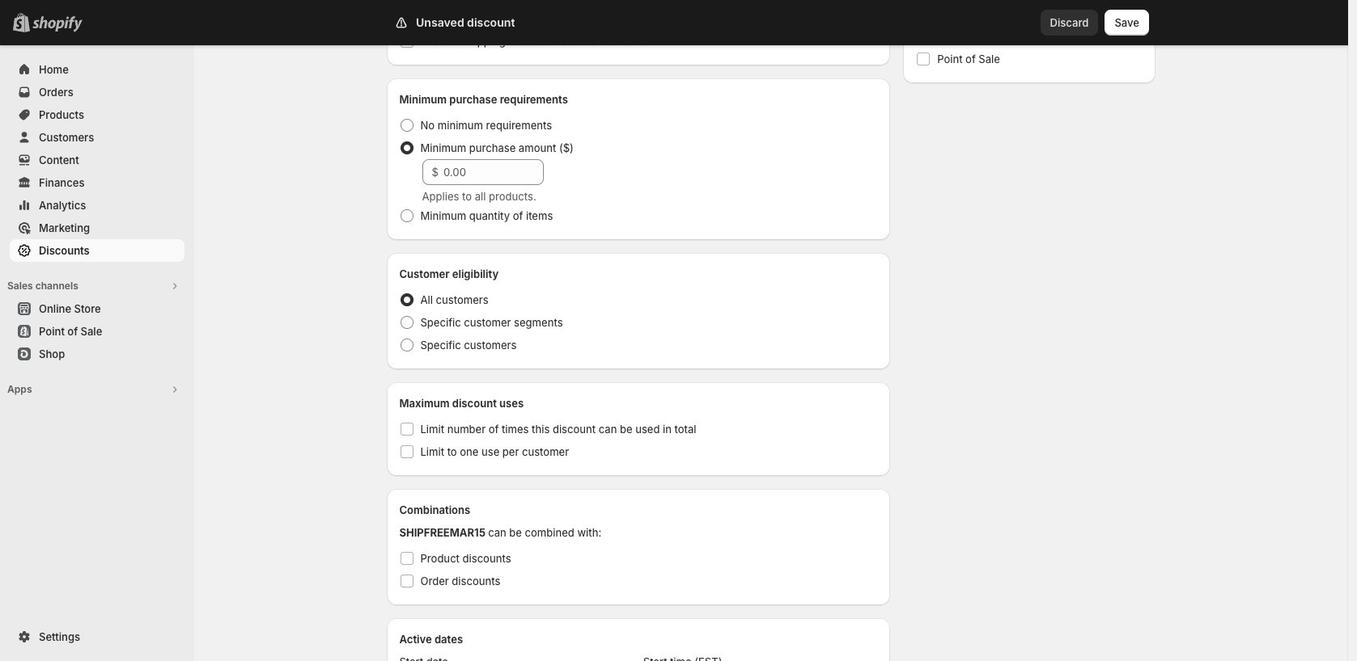 Task type: describe. For each thing, give the bounding box(es) containing it.
0.00 text field
[[443, 159, 543, 185]]

shopify image
[[32, 16, 83, 32]]



Task type: vqa. For each thing, say whether or not it's contained in the screenshot.
the right First name
no



